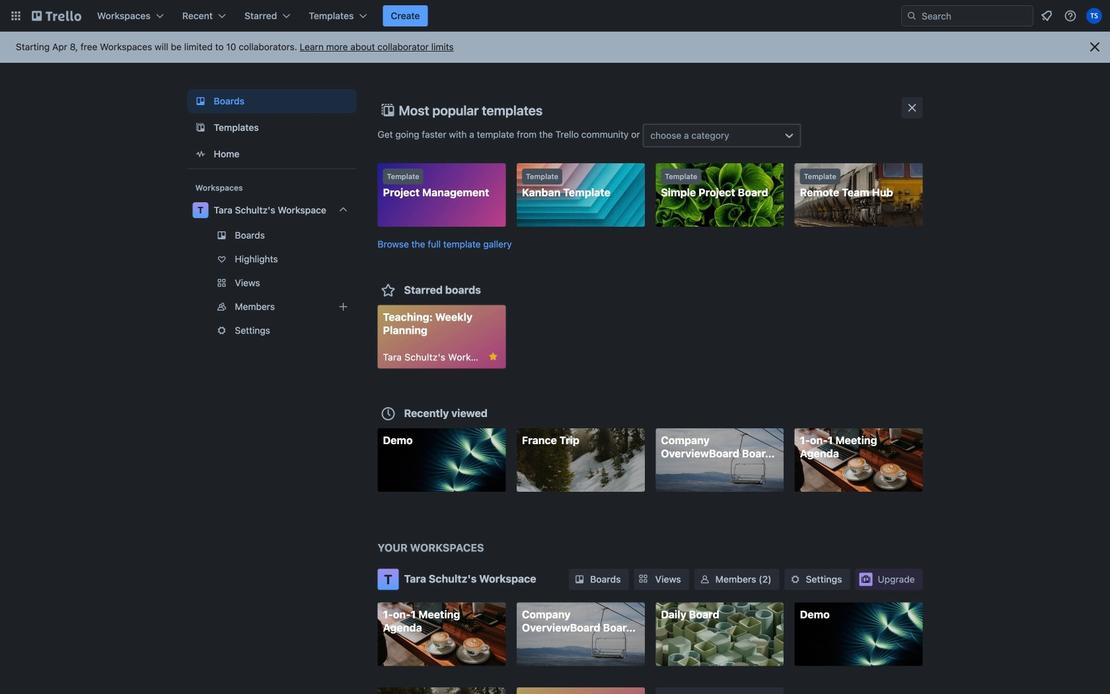Task type: describe. For each thing, give the bounding box(es) containing it.
back to home image
[[32, 5, 81, 26]]

template board image
[[193, 120, 209, 136]]

2 sm image from the left
[[789, 573, 802, 586]]

search image
[[907, 11, 918, 21]]

1 sm image from the left
[[573, 573, 586, 586]]

Search field
[[902, 5, 1034, 26]]



Task type: locate. For each thing, give the bounding box(es) containing it.
add image
[[336, 299, 351, 315]]

tara schultz (taraschultz7) image
[[1087, 8, 1103, 24]]

board image
[[193, 93, 209, 109]]

1 horizontal spatial sm image
[[789, 573, 802, 586]]

click to unstar this board. it will be removed from your starred list. image
[[487, 351, 499, 363]]

home image
[[193, 146, 209, 162]]

primary element
[[0, 0, 1111, 32]]

open information menu image
[[1064, 9, 1078, 22]]

0 horizontal spatial sm image
[[573, 573, 586, 586]]

sm image
[[573, 573, 586, 586], [789, 573, 802, 586]]

sm image
[[699, 573, 712, 586]]

0 notifications image
[[1039, 8, 1055, 24]]



Task type: vqa. For each thing, say whether or not it's contained in the screenshot.
Christina Overa (christinaovera) image
no



